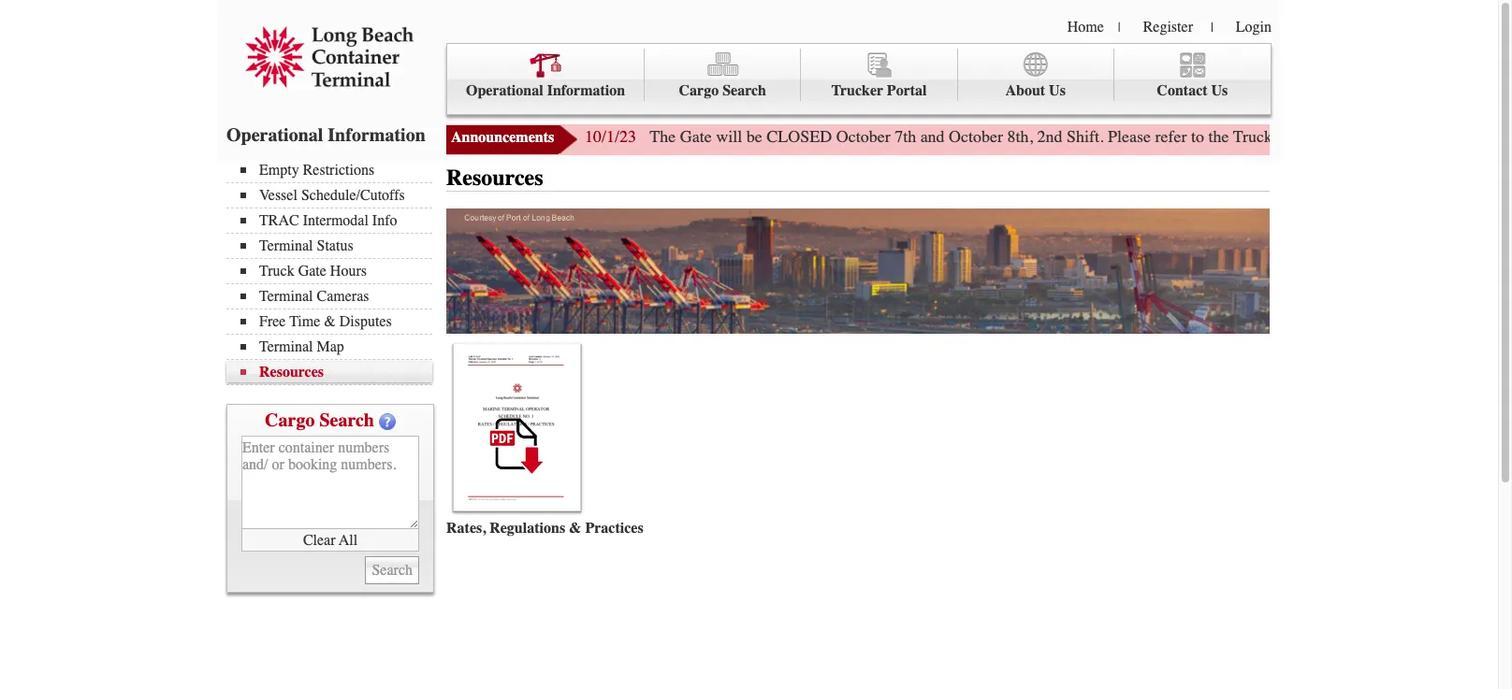 Task type: locate. For each thing, give the bounding box(es) containing it.
register
[[1144, 19, 1193, 36]]

operational information
[[466, 82, 626, 99], [227, 125, 426, 146]]

terminal down free
[[259, 339, 313, 356]]

0 vertical spatial cargo search
[[679, 82, 767, 99]]

2nd
[[1038, 126, 1063, 147]]

resources down map
[[259, 364, 324, 381]]

0 vertical spatial search
[[723, 82, 767, 99]]

truck
[[1234, 126, 1273, 147], [259, 263, 295, 280]]

& right the time
[[324, 314, 336, 330]]

2 us from the left
[[1212, 82, 1228, 99]]

information
[[547, 82, 626, 99], [328, 125, 426, 146]]

hours left web
[[1313, 126, 1355, 147]]

us for contact us
[[1212, 82, 1228, 99]]

october right and at the top of page
[[949, 126, 1004, 147]]

1 vertical spatial truck
[[259, 263, 295, 280]]

resources down announcements
[[447, 165, 543, 191]]

operational information inside "menu bar"
[[466, 82, 626, 99]]

please
[[1108, 126, 1151, 147]]

1 vertical spatial terminal
[[259, 288, 313, 305]]

1 vertical spatial operational
[[227, 125, 323, 146]]

1 vertical spatial search
[[320, 410, 374, 432]]

truck down trac
[[259, 263, 295, 280]]

1 vertical spatial resources
[[259, 364, 324, 381]]

1 vertical spatial hours
[[330, 263, 367, 280]]

resources link
[[241, 364, 432, 381]]

2 october from the left
[[949, 126, 1004, 147]]

operational inside "menu bar"
[[466, 82, 544, 99]]

1 horizontal spatial operational information
[[466, 82, 626, 99]]

2 vertical spatial terminal
[[259, 339, 313, 356]]

search up be
[[723, 82, 767, 99]]

0 horizontal spatial information
[[328, 125, 426, 146]]

menu bar containing operational information
[[447, 43, 1272, 115]]

cargo search
[[679, 82, 767, 99], [265, 410, 374, 432]]

status
[[317, 238, 354, 255]]

1 horizontal spatial cargo
[[679, 82, 719, 99]]

0 vertical spatial operational
[[466, 82, 544, 99]]

us right contact
[[1212, 82, 1228, 99]]

1 horizontal spatial truck
[[1234, 126, 1273, 147]]

0 horizontal spatial gate
[[298, 263, 327, 280]]

truck inside the 'empty restrictions vessel schedule/cutoffs trac intermodal info terminal status truck gate hours terminal cameras free time & disputes terminal map resources'
[[259, 263, 295, 280]]

0 horizontal spatial menu bar
[[227, 160, 442, 386]]

information up 10/1/23
[[547, 82, 626, 99]]

closed
[[767, 126, 832, 147]]

rates, regulations & practices
[[447, 520, 644, 537]]

shift.
[[1067, 126, 1104, 147]]

truck right the
[[1234, 126, 1273, 147]]

|
[[1118, 20, 1121, 36], [1211, 20, 1214, 36]]

& left practices
[[569, 520, 582, 537]]

cargo up will
[[679, 82, 719, 99]]

1 horizontal spatial cargo search
[[679, 82, 767, 99]]

cargo
[[679, 82, 719, 99], [265, 410, 315, 432]]

& inside the 'empty restrictions vessel schedule/cutoffs trac intermodal info terminal status truck gate hours terminal cameras free time & disputes terminal map resources'
[[324, 314, 336, 330]]

terminal down trac
[[259, 238, 313, 255]]

0 vertical spatial cargo
[[679, 82, 719, 99]]

terminal up free
[[259, 288, 313, 305]]

0 horizontal spatial october
[[837, 126, 891, 147]]

search
[[723, 82, 767, 99], [320, 410, 374, 432]]

1 terminal from the top
[[259, 238, 313, 255]]

1 vertical spatial &
[[569, 520, 582, 537]]

0 horizontal spatial cargo
[[265, 410, 315, 432]]

home
[[1068, 19, 1104, 36]]

login link
[[1236, 19, 1272, 36]]

to
[[1192, 126, 1205, 147]]

trac intermodal info link
[[241, 212, 432, 229]]

terminal status link
[[241, 238, 432, 255]]

0 horizontal spatial operational
[[227, 125, 323, 146]]

0 vertical spatial menu bar
[[447, 43, 1272, 115]]

contact us
[[1157, 82, 1228, 99]]

hours inside the 'empty restrictions vessel schedule/cutoffs trac intermodal info terminal status truck gate hours terminal cameras free time & disputes terminal map resources'
[[330, 263, 367, 280]]

menu bar
[[447, 43, 1272, 115], [227, 160, 442, 386]]

1 horizontal spatial &
[[569, 520, 582, 537]]

information up restrictions on the left top
[[328, 125, 426, 146]]

1 vertical spatial cargo
[[265, 410, 315, 432]]

0 vertical spatial operational information
[[466, 82, 626, 99]]

hours
[[1313, 126, 1355, 147], [330, 263, 367, 280]]

operational up announcements
[[466, 82, 544, 99]]

operational up empty
[[227, 125, 323, 146]]

| left login link
[[1211, 20, 1214, 36]]

and
[[921, 126, 945, 147]]

0 horizontal spatial hours
[[330, 263, 367, 280]]

operational information up announcements
[[466, 82, 626, 99]]

resources inside the 'empty restrictions vessel schedule/cutoffs trac intermodal info terminal status truck gate hours terminal cameras free time & disputes terminal map resources'
[[259, 364, 324, 381]]

about
[[1006, 82, 1046, 99]]

disputes
[[340, 314, 392, 330]]

0 horizontal spatial search
[[320, 410, 374, 432]]

1 vertical spatial cargo search
[[265, 410, 374, 432]]

&
[[324, 314, 336, 330], [569, 520, 582, 537]]

truck gate hours link
[[241, 263, 432, 280]]

1 horizontal spatial information
[[547, 82, 626, 99]]

1 horizontal spatial menu bar
[[447, 43, 1272, 115]]

0 horizontal spatial truck
[[259, 263, 295, 280]]

1 horizontal spatial |
[[1211, 20, 1214, 36]]

1 horizontal spatial october
[[949, 126, 1004, 147]]

cargo down resources link
[[265, 410, 315, 432]]

1 horizontal spatial us
[[1212, 82, 1228, 99]]

0 horizontal spatial operational information
[[227, 125, 426, 146]]

operational information up the empty restrictions link
[[227, 125, 426, 146]]

operational
[[466, 82, 544, 99], [227, 125, 323, 146]]

refer
[[1156, 126, 1187, 147]]

search down resources link
[[320, 410, 374, 432]]

3 terminal from the top
[[259, 339, 313, 356]]

0 vertical spatial hours
[[1313, 126, 1355, 147]]

cargo search up will
[[679, 82, 767, 99]]

1 horizontal spatial operational
[[466, 82, 544, 99]]

rates, regulations & practices link
[[447, 520, 644, 537]]

1 october from the left
[[837, 126, 891, 147]]

1 vertical spatial operational information
[[227, 125, 426, 146]]

0 horizontal spatial &
[[324, 314, 336, 330]]

0 horizontal spatial us
[[1049, 82, 1066, 99]]

0 horizontal spatial resources
[[259, 364, 324, 381]]

0 vertical spatial terminal
[[259, 238, 313, 255]]

1 us from the left
[[1049, 82, 1066, 99]]

0 horizontal spatial |
[[1118, 20, 1121, 36]]

2 terminal from the top
[[259, 288, 313, 305]]

us
[[1049, 82, 1066, 99], [1212, 82, 1228, 99]]

gate
[[680, 126, 712, 147], [1277, 126, 1309, 147], [298, 263, 327, 280]]

hours up cameras
[[330, 263, 367, 280]]

october left 7th
[[837, 126, 891, 147]]

map
[[317, 339, 344, 356]]

1 | from the left
[[1118, 20, 1121, 36]]

None submit
[[366, 557, 419, 585]]

rates,
[[447, 520, 486, 537]]

operational information link
[[447, 49, 645, 102]]

7th
[[895, 126, 917, 147]]

| right home link in the right top of the page
[[1118, 20, 1121, 36]]

1 vertical spatial menu bar
[[227, 160, 442, 386]]

0 vertical spatial information
[[547, 82, 626, 99]]

login
[[1236, 19, 1272, 36]]

cargo search link
[[645, 49, 802, 102]]

1 horizontal spatial search
[[723, 82, 767, 99]]

regulations
[[490, 520, 566, 537]]

us right about
[[1049, 82, 1066, 99]]

cargo search inside "menu bar"
[[679, 82, 767, 99]]

0 horizontal spatial cargo search
[[265, 410, 374, 432]]

resources
[[447, 165, 543, 191], [259, 364, 324, 381]]

terminal map link
[[241, 339, 432, 356]]

0 vertical spatial &
[[324, 314, 336, 330]]

cargo search down resources link
[[265, 410, 374, 432]]

empty
[[259, 162, 299, 179]]

1 horizontal spatial resources
[[447, 165, 543, 191]]

2 | from the left
[[1211, 20, 1214, 36]]

october
[[837, 126, 891, 147], [949, 126, 1004, 147]]

terminal
[[259, 238, 313, 255], [259, 288, 313, 305], [259, 339, 313, 356]]



Task type: vqa. For each thing, say whether or not it's contained in the screenshot.
"cen" cell
no



Task type: describe. For each thing, give the bounding box(es) containing it.
10/1/23 the gate will be closed october 7th and october 8th, 2nd shift. please refer to the truck gate hours web page for further ga
[[585, 126, 1513, 147]]

10/1/23
[[585, 126, 637, 147]]

search inside "menu bar"
[[723, 82, 767, 99]]

page
[[1391, 126, 1423, 147]]

contact us link
[[1115, 49, 1271, 102]]

ga
[[1501, 126, 1513, 147]]

gate inside the 'empty restrictions vessel schedule/cutoffs trac intermodal info terminal status truck gate hours terminal cameras free time & disputes terminal map resources'
[[298, 263, 327, 280]]

be
[[747, 126, 763, 147]]

clear
[[303, 532, 336, 549]]

empty restrictions link
[[241, 162, 432, 179]]

empty restrictions vessel schedule/cutoffs trac intermodal info terminal status truck gate hours terminal cameras free time & disputes terminal map resources
[[259, 162, 405, 381]]

2 horizontal spatial gate
[[1277, 126, 1309, 147]]

will
[[716, 126, 742, 147]]

about us link
[[958, 49, 1115, 102]]

cargo inside "menu bar"
[[679, 82, 719, 99]]

for
[[1427, 126, 1447, 147]]

intermodal
[[303, 212, 369, 229]]

us for about us
[[1049, 82, 1066, 99]]

cameras
[[317, 288, 369, 305]]

trucker portal link
[[802, 49, 958, 102]]

practices
[[585, 520, 644, 537]]

8th,
[[1008, 126, 1034, 147]]

trac
[[259, 212, 299, 229]]

info
[[372, 212, 397, 229]]

contact
[[1157, 82, 1208, 99]]

information inside "menu bar"
[[547, 82, 626, 99]]

the
[[1209, 126, 1230, 147]]

about us
[[1006, 82, 1066, 99]]

web
[[1359, 126, 1387, 147]]

0 vertical spatial resources
[[447, 165, 543, 191]]

trucker
[[832, 82, 884, 99]]

further
[[1451, 126, 1497, 147]]

schedule/cutoffs
[[301, 187, 405, 204]]

1 horizontal spatial hours
[[1313, 126, 1355, 147]]

Enter container numbers and/ or booking numbers.  text field
[[242, 436, 419, 530]]

the
[[650, 126, 676, 147]]

all
[[339, 532, 358, 549]]

announcements
[[451, 129, 554, 146]]

menu bar containing empty restrictions
[[227, 160, 442, 386]]

portal
[[887, 82, 927, 99]]

terminal cameras link
[[241, 288, 432, 305]]

vessel schedule/cutoffs link
[[241, 187, 432, 204]]

free time & disputes link
[[241, 314, 432, 330]]

trucker portal
[[832, 82, 927, 99]]

free
[[259, 314, 286, 330]]

register link
[[1144, 19, 1193, 36]]

0 vertical spatial truck
[[1234, 126, 1273, 147]]

home link
[[1068, 19, 1104, 36]]

time
[[290, 314, 320, 330]]

clear all button
[[242, 530, 419, 552]]

1 horizontal spatial gate
[[680, 126, 712, 147]]

1 vertical spatial information
[[328, 125, 426, 146]]

clear all
[[303, 532, 358, 549]]

restrictions
[[303, 162, 375, 179]]

vessel
[[259, 187, 298, 204]]



